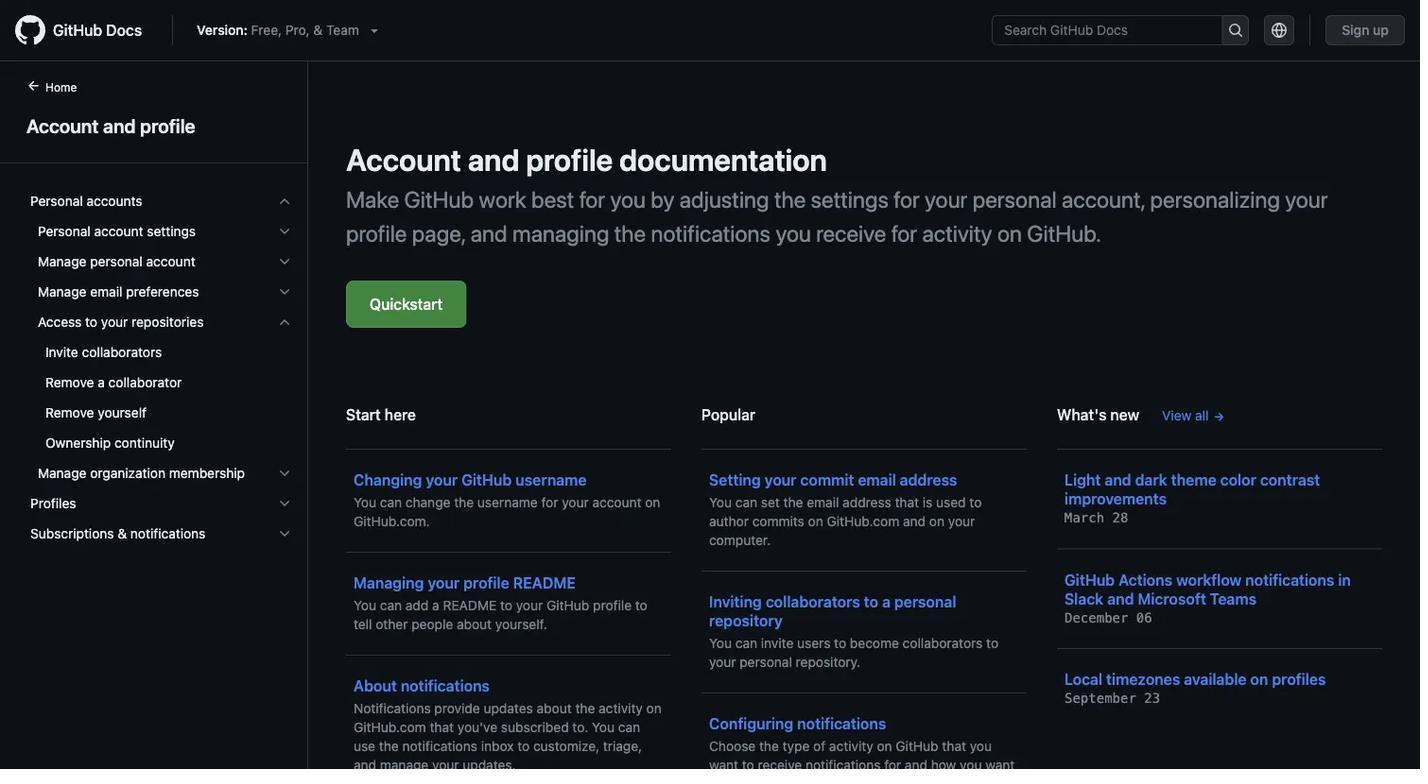 Task type: describe. For each thing, give the bounding box(es) containing it.
want
[[709, 758, 739, 770]]

quickstart
[[370, 296, 443, 314]]

actions
[[1119, 571, 1173, 589]]

to inside the about notifications notifications provide updates about the activity on github.com that you've subscribed to. you can use the notifications inbox to customize, triage, and manage your updates.
[[518, 739, 530, 755]]

github inside account and profile documentation make github work best for you by adjusting the settings for your personal account, personalizing your profile page, and managing the notifications you receive for activity on github.
[[404, 186, 474, 213]]

access to your repositories element containing invite collaborators
[[15, 338, 307, 459]]

profiles
[[1272, 671, 1326, 689]]

personal accounts element containing personal accounts
[[15, 186, 307, 489]]

to inside configuring notifications choose the type of activity on github that you want to receive notifications for and how you wan
[[742, 758, 755, 770]]

sc 9kayk9 0 image for account
[[277, 254, 292, 270]]

about
[[354, 678, 397, 696]]

can inside changing your github username you can change the username for your account on github.com.
[[380, 495, 402, 511]]

and inside github actions workflow notifications in slack and microsoft teams december 06
[[1108, 590, 1134, 608]]

personal for personal account settings
[[38, 224, 91, 239]]

march 28 element
[[1065, 511, 1129, 526]]

the inside configuring notifications choose the type of activity on github that you want to receive notifications for and how you wan
[[759, 739, 779, 755]]

updates
[[484, 701, 533, 717]]

your inside 'dropdown button'
[[101, 314, 128, 330]]

theme
[[1171, 471, 1217, 489]]

configuring
[[709, 715, 794, 733]]

github inside configuring notifications choose the type of activity on github that you want to receive notifications for and how you wan
[[896, 739, 939, 755]]

available
[[1184, 671, 1247, 689]]

and up 'work'
[[468, 142, 520, 178]]

and inside the about notifications notifications provide updates about the activity on github.com that you've subscribed to. you can use the notifications inbox to customize, triage, and manage your updates.
[[354, 758, 376, 770]]

how
[[931, 758, 957, 770]]

sc 9kayk9 0 image for manage email preferences
[[277, 285, 292, 300]]

notifications inside account and profile documentation make github work best for you by adjusting the settings for your personal account, personalizing your profile page, and managing the notifications you receive for activity on github.
[[651, 220, 771, 247]]

on inside account and profile documentation make github work best for you by adjusting the settings for your personal account, personalizing your profile page, and managing the notifications you receive for activity on github.
[[998, 220, 1022, 247]]

view
[[1162, 408, 1192, 424]]

start
[[346, 406, 381, 424]]

to.
[[573, 720, 589, 736]]

and inside light and dark theme color contrast improvements march 28
[[1105, 471, 1132, 489]]

a inside inviting collaborators to a personal repository you can invite users to become collaborators to your personal repository.
[[882, 593, 891, 611]]

about inside the about notifications notifications provide updates about the activity on github.com that you've subscribed to. you can use the notifications inbox to customize, triage, and manage your updates.
[[537, 701, 572, 717]]

manage for manage email preferences
[[38, 284, 87, 300]]

you inside managing your profile readme you can add a readme to your github profile to tell other people about yourself.
[[354, 598, 376, 614]]

personal inside "dropdown button"
[[90, 254, 143, 270]]

06
[[1137, 611, 1153, 626]]

personal accounts element containing personal account settings
[[15, 217, 307, 489]]

set
[[761, 495, 780, 511]]

profile for account and profile
[[140, 114, 195, 137]]

page,
[[412, 220, 466, 247]]

all
[[1196, 408, 1209, 424]]

manage for manage organization membership
[[38, 466, 87, 481]]

add
[[406, 598, 429, 614]]

ownership
[[45, 436, 111, 451]]

adjusting
[[680, 186, 769, 213]]

account and profile
[[26, 114, 195, 137]]

documentation
[[620, 142, 827, 178]]

invite collaborators link
[[23, 338, 300, 368]]

0 vertical spatial username
[[516, 471, 587, 489]]

workflow
[[1177, 571, 1242, 589]]

Search GitHub Docs search field
[[993, 16, 1222, 44]]

notifications down of
[[806, 758, 881, 770]]

account for account and profile documentation make github work best for you by adjusting the settings for your personal account, personalizing your profile page, and managing the notifications you receive for activity on github.
[[346, 142, 461, 178]]

pro,
[[286, 22, 310, 38]]

manage for manage personal account
[[38, 254, 87, 270]]

sc 9kayk9 0 image for membership
[[277, 466, 292, 481]]

the right managing
[[615, 220, 646, 247]]

activity inside configuring notifications choose the type of activity on github that you want to receive notifications for and how you wan
[[829, 739, 874, 755]]

account and profile link
[[23, 112, 285, 140]]

notifications up the manage
[[402, 739, 478, 755]]

github.com inside the about notifications notifications provide updates about the activity on github.com that you've subscribed to. you can use the notifications inbox to customize, triage, and manage your updates.
[[354, 720, 426, 736]]

continuity
[[114, 436, 175, 451]]

the up the manage
[[379, 739, 399, 755]]

triangle down image
[[367, 23, 382, 38]]

inbox
[[481, 739, 514, 755]]

can inside inviting collaborators to a personal repository you can invite users to become collaborators to your personal repository.
[[736, 636, 758, 652]]

to inside "setting your commit email address you can set the email address that is used to author commits on github.com and on your computer."
[[970, 495, 982, 511]]

type
[[783, 739, 810, 755]]

on inside changing your github username you can change the username for your account on github.com.
[[645, 495, 661, 511]]

new
[[1111, 406, 1140, 424]]

view all
[[1162, 408, 1209, 424]]

march
[[1065, 511, 1105, 526]]

sc 9kayk9 0 image for personal account settings
[[277, 224, 292, 239]]

triage,
[[603, 739, 642, 755]]

color
[[1221, 471, 1257, 489]]

up
[[1373, 22, 1389, 38]]

invite collaborators
[[45, 345, 162, 360]]

september 23 element
[[1065, 691, 1161, 707]]

email inside manage email preferences "dropdown button"
[[90, 284, 122, 300]]

personal account settings button
[[23, 217, 300, 247]]

that inside "setting your commit email address you can set the email address that is used to author commits on github.com and on your computer."
[[895, 495, 919, 511]]

personal inside account and profile documentation make github work best for you by adjusting the settings for your personal account, personalizing your profile page, and managing the notifications you receive for activity on github.
[[973, 186, 1057, 213]]

that inside configuring notifications choose the type of activity on github that you want to receive notifications for and how you wan
[[942, 739, 967, 755]]

notifications up of
[[797, 715, 887, 733]]

yourself.
[[495, 617, 547, 633]]

account inside changing your github username you can change the username for your account on github.com.
[[593, 495, 642, 511]]

you inside changing your github username you can change the username for your account on github.com.
[[354, 495, 376, 511]]

author
[[709, 514, 749, 530]]

and inside "link"
[[103, 114, 136, 137]]

home
[[45, 80, 77, 94]]

local
[[1065, 671, 1103, 689]]

you've
[[458, 720, 498, 736]]

local timezones available on profiles september 23
[[1065, 671, 1326, 707]]

use
[[354, 739, 376, 755]]

repository
[[709, 612, 783, 630]]

receive inside account and profile documentation make github work best for you by adjusting the settings for your personal account, personalizing your profile page, and managing the notifications you receive for activity on github.
[[816, 220, 887, 247]]

sc 9kayk9 0 image inside the profiles dropdown button
[[277, 497, 292, 512]]

changing
[[354, 471, 422, 489]]

the inside changing your github username you can change the username for your account on github.com.
[[454, 495, 474, 511]]

microsoft
[[1138, 590, 1207, 608]]

remove yourself
[[45, 405, 147, 421]]

in
[[1339, 571, 1351, 589]]

by
[[651, 186, 675, 213]]

sign
[[1342, 22, 1370, 38]]

tell
[[354, 617, 372, 633]]

commits
[[753, 514, 805, 530]]

manage organization membership button
[[23, 459, 300, 489]]

activity inside account and profile documentation make github work best for you by adjusting the settings for your personal account, personalizing your profile page, and managing the notifications you receive for activity on github.
[[922, 220, 993, 247]]

teams
[[1210, 590, 1257, 608]]

repositories
[[132, 314, 204, 330]]

github inside managing your profile readme you can add a readme to your github profile to tell other people about yourself.
[[547, 598, 590, 614]]

github docs link
[[15, 15, 157, 45]]

select language: current language is english image
[[1272, 23, 1287, 38]]

personal up become
[[895, 593, 957, 611]]

access to your repositories
[[38, 314, 204, 330]]

managing
[[354, 575, 424, 593]]

subscriptions
[[30, 526, 114, 542]]

account inside dropdown button
[[94, 224, 143, 239]]

other
[[376, 617, 408, 633]]

on inside the about notifications notifications provide updates about the activity on github.com that you've subscribed to. you can use the notifications inbox to customize, triage, and manage your updates.
[[647, 701, 662, 717]]

what's
[[1057, 406, 1107, 424]]

profile for managing your profile readme you can add a readme to your github profile to tell other people about yourself.
[[464, 575, 510, 593]]

github inside changing your github username you can change the username for your account on github.com.
[[462, 471, 512, 489]]

account inside "dropdown button"
[[146, 254, 195, 270]]

settings inside account and profile documentation make github work best for you by adjusting the settings for your personal account, personalizing your profile page, and managing the notifications you receive for activity on github.
[[811, 186, 889, 213]]

customize,
[[533, 739, 600, 755]]

change
[[406, 495, 451, 511]]

subscribed
[[501, 720, 569, 736]]

organization
[[90, 466, 166, 481]]

profiles
[[30, 496, 76, 512]]

github.com.
[[354, 514, 430, 530]]

subscriptions & notifications button
[[23, 519, 300, 549]]

28
[[1113, 511, 1129, 526]]

ownership continuity link
[[23, 428, 300, 459]]

accounts
[[87, 193, 142, 209]]

0 vertical spatial address
[[900, 471, 958, 489]]

personal for personal accounts
[[30, 193, 83, 209]]

home link
[[19, 78, 107, 97]]

used
[[936, 495, 966, 511]]

on inside local timezones available on profiles september 23
[[1251, 671, 1269, 689]]

remove for remove yourself
[[45, 405, 94, 421]]

you inside the about notifications notifications provide updates about the activity on github.com that you've subscribed to. you can use the notifications inbox to customize, triage, and manage your updates.
[[592, 720, 615, 736]]

remove yourself link
[[23, 398, 300, 428]]

23
[[1145, 691, 1161, 707]]

ownership continuity
[[45, 436, 175, 451]]

improvements
[[1065, 490, 1167, 508]]

sc 9kayk9 0 image inside personal accounts dropdown button
[[277, 194, 292, 209]]



Task type: locate. For each thing, give the bounding box(es) containing it.
collaborator
[[108, 375, 182, 391]]

what's new
[[1057, 406, 1140, 424]]

sc 9kayk9 0 image
[[277, 194, 292, 209], [277, 254, 292, 270], [277, 466, 292, 481], [277, 497, 292, 512], [277, 527, 292, 542]]

and left how
[[905, 758, 928, 770]]

can down 'repository'
[[736, 636, 758, 652]]

for inside changing your github username you can change the username for your account on github.com.
[[541, 495, 558, 511]]

to inside 'dropdown button'
[[85, 314, 97, 330]]

email down manage personal account
[[90, 284, 122, 300]]

that left is
[[895, 495, 919, 511]]

& inside 'dropdown button'
[[118, 526, 127, 542]]

0 horizontal spatial about
[[457, 617, 492, 633]]

collaborators down access to your repositories
[[82, 345, 162, 360]]

personal
[[30, 193, 83, 209], [38, 224, 91, 239]]

the
[[774, 186, 806, 213], [615, 220, 646, 247], [454, 495, 474, 511], [784, 495, 803, 511], [575, 701, 595, 717], [379, 739, 399, 755], [759, 739, 779, 755]]

0 horizontal spatial github.com
[[354, 720, 426, 736]]

remove for remove a collaborator
[[45, 375, 94, 391]]

3 manage from the top
[[38, 466, 87, 481]]

your inside inviting collaborators to a personal repository you can invite users to become collaborators to your personal repository.
[[709, 655, 736, 671]]

0 horizontal spatial &
[[118, 526, 127, 542]]

can up github.com.
[[380, 495, 402, 511]]

the right adjusting
[[774, 186, 806, 213]]

personal accounts
[[30, 193, 142, 209]]

0 vertical spatial settings
[[811, 186, 889, 213]]

december
[[1065, 611, 1129, 626]]

3 sc 9kayk9 0 image from the top
[[277, 466, 292, 481]]

1 horizontal spatial account
[[346, 142, 461, 178]]

1 horizontal spatial readme
[[513, 575, 576, 593]]

inviting
[[709, 593, 762, 611]]

github.com inside "setting your commit email address you can set the email address that is used to author commits on github.com and on your computer."
[[827, 514, 900, 530]]

and inside configuring notifications choose the type of activity on github that you want to receive notifications for and how you wan
[[905, 758, 928, 770]]

personal accounts element
[[15, 186, 307, 489], [15, 217, 307, 489]]

2 horizontal spatial email
[[858, 471, 896, 489]]

2 horizontal spatial collaborators
[[903, 636, 983, 652]]

1 vertical spatial username
[[478, 495, 538, 511]]

work
[[479, 186, 527, 213]]

& right pro, at the left of page
[[313, 22, 323, 38]]

access to your repositories element containing access to your repositories
[[15, 307, 307, 459]]

you down 'repository'
[[709, 636, 732, 652]]

for inside configuring notifications choose the type of activity on github that you want to receive notifications for and how you wan
[[885, 758, 901, 770]]

and up december 06 element
[[1108, 590, 1134, 608]]

you
[[610, 186, 646, 213], [776, 220, 811, 247], [970, 739, 992, 755], [960, 758, 982, 770]]

notifications
[[651, 220, 771, 247], [130, 526, 206, 542], [1246, 571, 1335, 589], [401, 678, 490, 696], [797, 715, 887, 733], [402, 739, 478, 755], [806, 758, 881, 770]]

is
[[923, 495, 933, 511]]

access to your repositories element
[[15, 307, 307, 459], [15, 338, 307, 459]]

invite
[[761, 636, 794, 652]]

&
[[313, 22, 323, 38], [118, 526, 127, 542]]

1 vertical spatial account
[[346, 142, 461, 178]]

light and dark theme color contrast improvements march 28
[[1065, 471, 1321, 526]]

0 horizontal spatial collaborators
[[82, 345, 162, 360]]

2 horizontal spatial activity
[[922, 220, 993, 247]]

0 vertical spatial account
[[26, 114, 99, 137]]

personal up github.
[[973, 186, 1057, 213]]

a down invite collaborators on the left
[[98, 375, 105, 391]]

personal down personal accounts at the top of page
[[38, 224, 91, 239]]

2 vertical spatial manage
[[38, 466, 87, 481]]

profiles button
[[23, 489, 300, 519]]

notifications inside github actions workflow notifications in slack and microsoft teams december 06
[[1246, 571, 1335, 589]]

1 vertical spatial personal
[[38, 224, 91, 239]]

0 vertical spatial receive
[[816, 220, 887, 247]]

can inside "setting your commit email address you can set the email address that is used to author commits on github.com and on your computer."
[[736, 495, 758, 511]]

1 manage from the top
[[38, 254, 87, 270]]

0 vertical spatial account
[[94, 224, 143, 239]]

repository.
[[796, 655, 861, 671]]

1 horizontal spatial address
[[900, 471, 958, 489]]

address down commit
[[843, 495, 892, 511]]

your
[[925, 186, 968, 213], [1286, 186, 1328, 213], [101, 314, 128, 330], [426, 471, 458, 489], [765, 471, 797, 489], [562, 495, 589, 511], [948, 514, 975, 530], [428, 575, 460, 593], [516, 598, 543, 614], [709, 655, 736, 671], [432, 758, 459, 770]]

2 horizontal spatial that
[[942, 739, 967, 755]]

and up improvements
[[1105, 471, 1132, 489]]

0 vertical spatial email
[[90, 284, 122, 300]]

1 access to your repositories element from the top
[[15, 307, 307, 459]]

2 vertical spatial sc 9kayk9 0 image
[[277, 315, 292, 330]]

0 vertical spatial remove
[[45, 375, 94, 391]]

account for account and profile
[[26, 114, 99, 137]]

notifications down adjusting
[[651, 220, 771, 247]]

sc 9kayk9 0 image for access to your repositories
[[277, 315, 292, 330]]

email down commit
[[807, 495, 839, 511]]

1 vertical spatial readme
[[443, 598, 497, 614]]

1 sc 9kayk9 0 image from the top
[[277, 224, 292, 239]]

configuring notifications choose the type of activity on github that you want to receive notifications for and how you wan
[[709, 715, 1015, 770]]

become
[[850, 636, 899, 652]]

1 personal accounts element from the top
[[15, 186, 307, 489]]

activity inside the about notifications notifications provide updates about the activity on github.com that you've subscribed to. you can use the notifications inbox to customize, triage, and manage your updates.
[[599, 701, 643, 717]]

here
[[385, 406, 416, 424]]

about right people
[[457, 617, 492, 633]]

people
[[412, 617, 453, 633]]

0 horizontal spatial account
[[94, 224, 143, 239]]

you up author
[[709, 495, 732, 511]]

2 horizontal spatial a
[[882, 593, 891, 611]]

0 vertical spatial github.com
[[827, 514, 900, 530]]

2 vertical spatial activity
[[829, 739, 874, 755]]

1 vertical spatial that
[[430, 720, 454, 736]]

2 remove from the top
[[45, 405, 94, 421]]

0 vertical spatial personal
[[30, 193, 83, 209]]

you down changing
[[354, 495, 376, 511]]

can inside the about notifications notifications provide updates about the activity on github.com that you've subscribed to. you can use the notifications inbox to customize, triage, and manage your updates.
[[618, 720, 640, 736]]

2 personal accounts element from the top
[[15, 217, 307, 489]]

changing your github username you can change the username for your account on github.com.
[[354, 471, 661, 530]]

1 sc 9kayk9 0 image from the top
[[277, 194, 292, 209]]

users
[[797, 636, 831, 652]]

github.com down commit
[[827, 514, 900, 530]]

personal accounts button
[[23, 186, 300, 217]]

github inside github actions workflow notifications in slack and microsoft teams december 06
[[1065, 571, 1115, 589]]

collaborators for invite
[[82, 345, 162, 360]]

manage email preferences button
[[23, 277, 300, 307]]

you right "to."
[[592, 720, 615, 736]]

account and profile element
[[0, 77, 308, 768]]

about notifications notifications provide updates about the activity on github.com that you've subscribed to. you can use the notifications inbox to customize, triage, and manage your updates.
[[354, 678, 662, 770]]

account,
[[1062, 186, 1146, 213]]

contrast
[[1261, 471, 1321, 489]]

settings inside dropdown button
[[147, 224, 196, 239]]

a
[[98, 375, 105, 391], [882, 593, 891, 611], [432, 598, 439, 614]]

preferences
[[126, 284, 199, 300]]

on inside configuring notifications choose the type of activity on github that you want to receive notifications for and how you wan
[[877, 739, 892, 755]]

collaborators up users on the right of the page
[[766, 593, 860, 611]]

a right add at the bottom left
[[432, 598, 439, 614]]

manage organization membership
[[38, 466, 245, 481]]

managing your profile readme you can add a readme to your github profile to tell other people about yourself.
[[354, 575, 648, 633]]

timezones
[[1107, 671, 1181, 689]]

1 vertical spatial sc 9kayk9 0 image
[[277, 285, 292, 300]]

2 vertical spatial that
[[942, 739, 967, 755]]

0 vertical spatial collaborators
[[82, 345, 162, 360]]

you inside inviting collaborators to a personal repository you can invite users to become collaborators to your personal repository.
[[709, 636, 732, 652]]

1 vertical spatial email
[[858, 471, 896, 489]]

0 vertical spatial activity
[[922, 220, 993, 247]]

and down 'work'
[[471, 220, 508, 247]]

about inside managing your profile readme you can add a readme to your github profile to tell other people about yourself.
[[457, 617, 492, 633]]

sc 9kayk9 0 image inside manage email preferences "dropdown button"
[[277, 285, 292, 300]]

1 horizontal spatial collaborators
[[766, 593, 860, 611]]

manage personal account button
[[23, 247, 300, 277]]

1 horizontal spatial account
[[146, 254, 195, 270]]

that inside the about notifications notifications provide updates about the activity on github.com that you've subscribed to. you can use the notifications inbox to customize, triage, and manage your updates.
[[430, 720, 454, 736]]

github docs
[[53, 21, 142, 39]]

of
[[813, 739, 826, 755]]

2 horizontal spatial account
[[593, 495, 642, 511]]

2 sc 9kayk9 0 image from the top
[[277, 285, 292, 300]]

0 vertical spatial readme
[[513, 575, 576, 593]]

1 vertical spatial activity
[[599, 701, 643, 717]]

1 vertical spatial account
[[146, 254, 195, 270]]

readme
[[513, 575, 576, 593], [443, 598, 497, 614]]

the right change
[[454, 495, 474, 511]]

2 sc 9kayk9 0 image from the top
[[277, 254, 292, 270]]

2 vertical spatial collaborators
[[903, 636, 983, 652]]

that down the provide
[[430, 720, 454, 736]]

sc 9kayk9 0 image inside manage organization membership dropdown button
[[277, 466, 292, 481]]

manage inside dropdown button
[[38, 466, 87, 481]]

view all link
[[1162, 406, 1226, 426]]

0 horizontal spatial that
[[430, 720, 454, 736]]

2 vertical spatial account
[[593, 495, 642, 511]]

sc 9kayk9 0 image inside the manage personal account "dropdown button"
[[277, 254, 292, 270]]

receive inside configuring notifications choose the type of activity on github that you want to receive notifications for and how you wan
[[758, 758, 802, 770]]

collaborators inside account and profile element
[[82, 345, 162, 360]]

0 vertical spatial that
[[895, 495, 919, 511]]

access to your repositories button
[[23, 307, 300, 338]]

account up make
[[346, 142, 461, 178]]

invite
[[45, 345, 78, 360]]

can inside managing your profile readme you can add a readme to your github profile to tell other people about yourself.
[[380, 598, 402, 614]]

1 horizontal spatial receive
[[816, 220, 887, 247]]

2 access to your repositories element from the top
[[15, 338, 307, 459]]

notifications inside 'dropdown button'
[[130, 526, 206, 542]]

email right commit
[[858, 471, 896, 489]]

1 horizontal spatial email
[[807, 495, 839, 511]]

1 horizontal spatial that
[[895, 495, 919, 511]]

provide
[[435, 701, 480, 717]]

account down home link on the top left
[[26, 114, 99, 137]]

you inside "setting your commit email address you can set the email address that is used to author commits on github.com and on your computer."
[[709, 495, 732, 511]]

inviting collaborators to a personal repository you can invite users to become collaborators to your personal repository.
[[709, 593, 999, 671]]

1 horizontal spatial about
[[537, 701, 572, 717]]

and down the "use"
[[354, 758, 376, 770]]

github.com down notifications
[[354, 720, 426, 736]]

1 remove from the top
[[45, 375, 94, 391]]

remove down invite
[[45, 375, 94, 391]]

0 vertical spatial sc 9kayk9 0 image
[[277, 224, 292, 239]]

5 sc 9kayk9 0 image from the top
[[277, 527, 292, 542]]

profile for account and profile documentation make github work best for you by adjusting the settings for your personal account, personalizing your profile page, and managing the notifications you receive for activity on github.
[[526, 142, 613, 178]]

0 horizontal spatial settings
[[147, 224, 196, 239]]

account inside account and profile documentation make github work best for you by adjusting the settings for your personal account, personalizing your profile page, and managing the notifications you receive for activity on github.
[[346, 142, 461, 178]]

sign up link
[[1326, 15, 1405, 45]]

for
[[579, 186, 605, 213], [894, 186, 920, 213], [892, 220, 917, 247], [541, 495, 558, 511], [885, 758, 901, 770]]

membership
[[169, 466, 245, 481]]

0 horizontal spatial readme
[[443, 598, 497, 614]]

4 sc 9kayk9 0 image from the top
[[277, 497, 292, 512]]

1 vertical spatial receive
[[758, 758, 802, 770]]

receive
[[816, 220, 887, 247], [758, 758, 802, 770]]

access
[[38, 314, 82, 330]]

0 horizontal spatial activity
[[599, 701, 643, 717]]

and down is
[[903, 514, 926, 530]]

1 horizontal spatial activity
[[829, 739, 874, 755]]

quickstart link
[[346, 281, 467, 328]]

december 06 element
[[1065, 611, 1153, 626]]

1 horizontal spatial github.com
[[827, 514, 900, 530]]

& down the profiles dropdown button
[[118, 526, 127, 542]]

1 vertical spatial github.com
[[354, 720, 426, 736]]

can left the set
[[736, 495, 758, 511]]

sc 9kayk9 0 image inside access to your repositories 'dropdown button'
[[277, 315, 292, 330]]

2 manage from the top
[[38, 284, 87, 300]]

github actions workflow notifications in slack and microsoft teams december 06
[[1065, 571, 1351, 626]]

0 horizontal spatial account
[[26, 114, 99, 137]]

you up tell
[[354, 598, 376, 614]]

remove a collaborator
[[45, 375, 182, 391]]

0 horizontal spatial a
[[98, 375, 105, 391]]

free,
[[251, 22, 282, 38]]

a inside managing your profile readme you can add a readme to your github profile to tell other people about yourself.
[[432, 598, 439, 614]]

2 vertical spatial email
[[807, 495, 839, 511]]

dark
[[1136, 471, 1168, 489]]

and inside "setting your commit email address you can set the email address that is used to author commits on github.com and on your computer."
[[903, 514, 926, 530]]

personal left accounts
[[30, 193, 83, 209]]

notifications left in
[[1246, 571, 1335, 589]]

notifications up the provide
[[401, 678, 490, 696]]

a up become
[[882, 593, 891, 611]]

collaborators right become
[[903, 636, 983, 652]]

0 horizontal spatial address
[[843, 495, 892, 511]]

sc 9kayk9 0 image inside personal account settings dropdown button
[[277, 224, 292, 239]]

and
[[103, 114, 136, 137], [468, 142, 520, 178], [471, 220, 508, 247], [1105, 471, 1132, 489], [903, 514, 926, 530], [1108, 590, 1134, 608], [354, 758, 376, 770], [905, 758, 928, 770]]

1 horizontal spatial &
[[313, 22, 323, 38]]

september
[[1065, 691, 1137, 707]]

1 vertical spatial address
[[843, 495, 892, 511]]

notifications
[[354, 701, 431, 717]]

readme up people
[[443, 598, 497, 614]]

that up how
[[942, 739, 967, 755]]

3 sc 9kayk9 0 image from the top
[[277, 315, 292, 330]]

on
[[998, 220, 1022, 247], [645, 495, 661, 511], [808, 514, 824, 530], [930, 514, 945, 530], [1251, 671, 1269, 689], [647, 701, 662, 717], [877, 739, 892, 755]]

personalizing
[[1151, 186, 1280, 213]]

github
[[53, 21, 102, 39], [404, 186, 474, 213], [462, 471, 512, 489], [1065, 571, 1115, 589], [547, 598, 590, 614], [896, 739, 939, 755]]

account inside "link"
[[26, 114, 99, 137]]

and down home link on the top left
[[103, 114, 136, 137]]

your inside the about notifications notifications provide updates about the activity on github.com that you've subscribed to. you can use the notifications inbox to customize, triage, and manage your updates.
[[432, 758, 459, 770]]

the right the set
[[784, 495, 803, 511]]

1 vertical spatial remove
[[45, 405, 94, 421]]

0 vertical spatial &
[[313, 22, 323, 38]]

1 vertical spatial settings
[[147, 224, 196, 239]]

can up triage,
[[618, 720, 640, 736]]

personal down invite
[[740, 655, 792, 671]]

best
[[532, 186, 574, 213]]

sc 9kayk9 0 image inside subscriptions & notifications 'dropdown button'
[[277, 527, 292, 542]]

collaborators for inviting
[[766, 593, 860, 611]]

commit
[[801, 471, 854, 489]]

0 vertical spatial about
[[457, 617, 492, 633]]

1 horizontal spatial settings
[[811, 186, 889, 213]]

sign up
[[1342, 22, 1389, 38]]

0 vertical spatial manage
[[38, 254, 87, 270]]

the up "to."
[[575, 701, 595, 717]]

0 horizontal spatial receive
[[758, 758, 802, 770]]

can up other
[[380, 598, 402, 614]]

notifications down the profiles dropdown button
[[130, 526, 206, 542]]

yourself
[[98, 405, 147, 421]]

to
[[85, 314, 97, 330], [970, 495, 982, 511], [864, 593, 879, 611], [500, 598, 513, 614], [635, 598, 648, 614], [834, 636, 847, 652], [987, 636, 999, 652], [518, 739, 530, 755], [742, 758, 755, 770]]

about up subscribed
[[537, 701, 572, 717]]

0 horizontal spatial email
[[90, 284, 122, 300]]

sc 9kayk9 0 image
[[277, 224, 292, 239], [277, 285, 292, 300], [277, 315, 292, 330]]

readme up yourself.
[[513, 575, 576, 593]]

1 vertical spatial about
[[537, 701, 572, 717]]

the left type
[[759, 739, 779, 755]]

slack
[[1065, 590, 1104, 608]]

remove up ownership
[[45, 405, 94, 421]]

None search field
[[992, 15, 1250, 45]]

1 vertical spatial &
[[118, 526, 127, 542]]

popular
[[702, 406, 756, 424]]

sc 9kayk9 0 image for notifications
[[277, 527, 292, 542]]

personal down "personal account settings"
[[90, 254, 143, 270]]

the inside "setting your commit email address you can set the email address that is used to author commits on github.com and on your computer."
[[784, 495, 803, 511]]

search image
[[1228, 23, 1244, 38]]

remove a collaborator link
[[23, 368, 300, 398]]

1 vertical spatial manage
[[38, 284, 87, 300]]

1 horizontal spatial a
[[432, 598, 439, 614]]

1 vertical spatial collaborators
[[766, 593, 860, 611]]

profile inside "link"
[[140, 114, 195, 137]]

github.
[[1027, 220, 1102, 247]]

light
[[1065, 471, 1101, 489]]

address up is
[[900, 471, 958, 489]]



Task type: vqa. For each thing, say whether or not it's contained in the screenshot.


